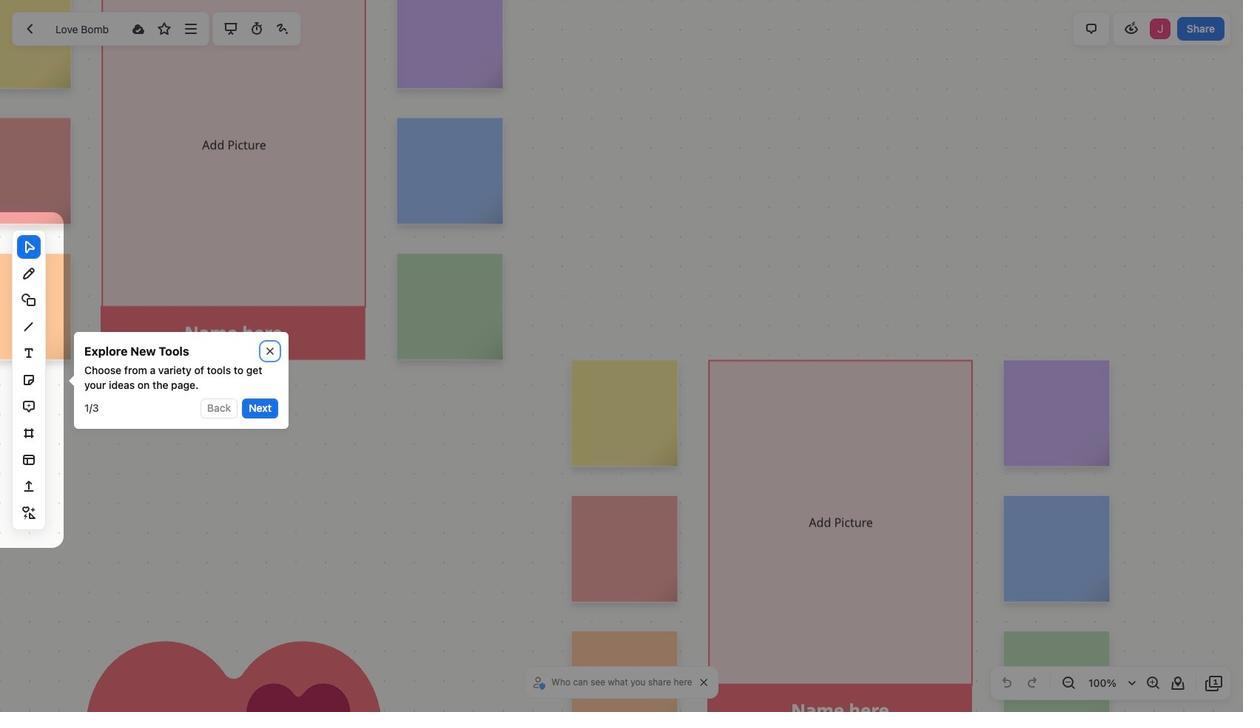 Task type: vqa. For each thing, say whether or not it's contained in the screenshot.
right 11/14/2023,
no



Task type: locate. For each thing, give the bounding box(es) containing it.
close image
[[701, 679, 708, 687]]

list
[[1149, 17, 1172, 41]]

dashboard image
[[21, 20, 39, 38]]

explore new tools element
[[84, 343, 189, 360]]

choose from a variety of tools to get your ideas on the page. element
[[84, 363, 278, 393]]

list item
[[1149, 17, 1172, 41]]

laser image
[[274, 20, 292, 38]]

tooltip
[[64, 332, 289, 429]]

pages image
[[1206, 675, 1223, 693]]

timer image
[[248, 20, 265, 38]]

comment panel image
[[1083, 20, 1100, 38]]



Task type: describe. For each thing, give the bounding box(es) containing it.
zoom out image
[[1060, 675, 1078, 693]]

presentation image
[[222, 20, 239, 38]]

more options image
[[182, 20, 199, 38]]

star this whiteboard image
[[156, 20, 173, 38]]

close image
[[266, 348, 274, 355]]

Document name text field
[[45, 17, 124, 41]]

zoom in image
[[1144, 675, 1162, 693]]



